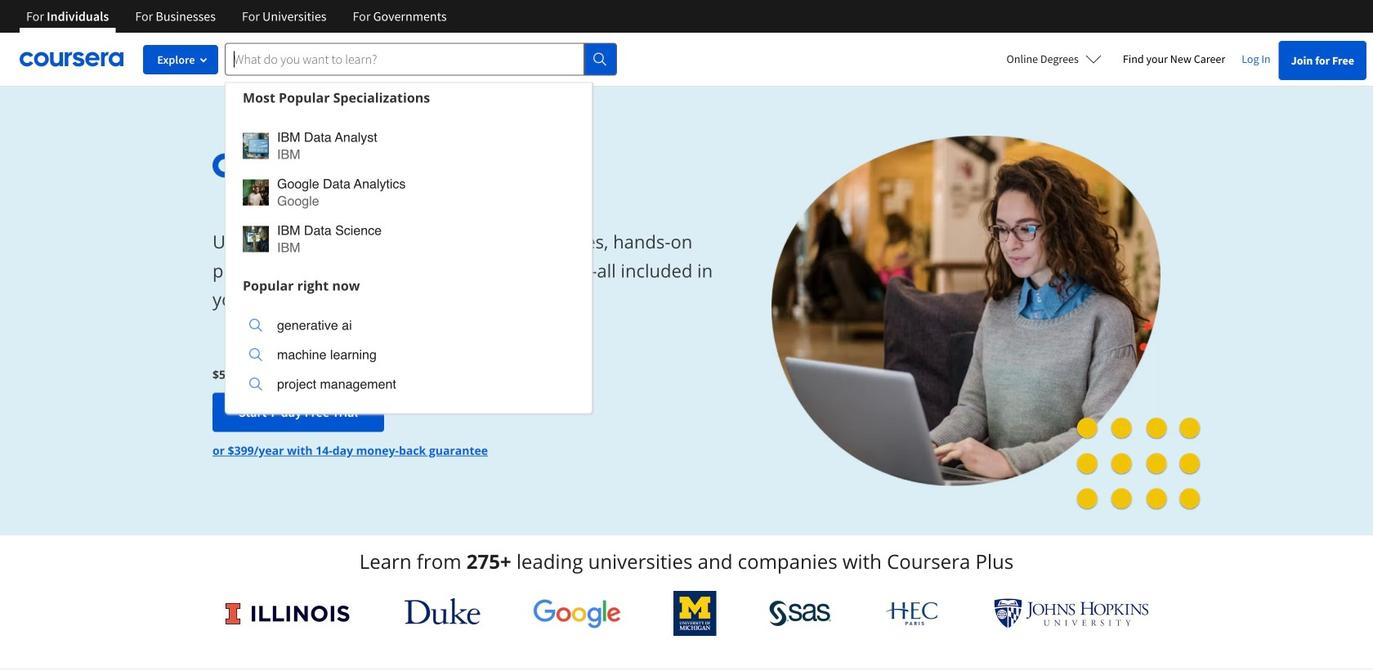 Task type: vqa. For each thing, say whether or not it's contained in the screenshot.
google IMAGE on the bottom left of page
yes



Task type: describe. For each thing, give the bounding box(es) containing it.
What do you want to learn? text field
[[225, 43, 584, 76]]

university of michigan image
[[674, 591, 717, 636]]

johns hopkins university image
[[994, 598, 1149, 629]]

autocomplete results list box
[[225, 82, 593, 414]]

hec paris image
[[884, 597, 941, 630]]

1 list box from the top
[[226, 112, 592, 271]]

coursera image
[[20, 46, 123, 72]]



Task type: locate. For each thing, give the bounding box(es) containing it.
1 vertical spatial list box
[[226, 300, 592, 413]]

2 list box from the top
[[226, 300, 592, 413]]

duke university image
[[404, 598, 480, 624]]

suggestion image image
[[243, 133, 269, 159], [243, 179, 269, 206], [243, 226, 269, 252], [249, 319, 262, 332], [249, 348, 262, 361], [249, 378, 262, 391]]

0 vertical spatial list box
[[226, 112, 592, 271]]

coursera plus image
[[213, 153, 462, 178]]

list box
[[226, 112, 592, 271], [226, 300, 592, 413]]

university of illinois at urbana-champaign image
[[224, 600, 352, 627]]

banner navigation
[[13, 0, 460, 33]]

None search field
[[225, 43, 617, 414]]

google image
[[533, 598, 621, 629]]

sas image
[[769, 600, 832, 627]]



